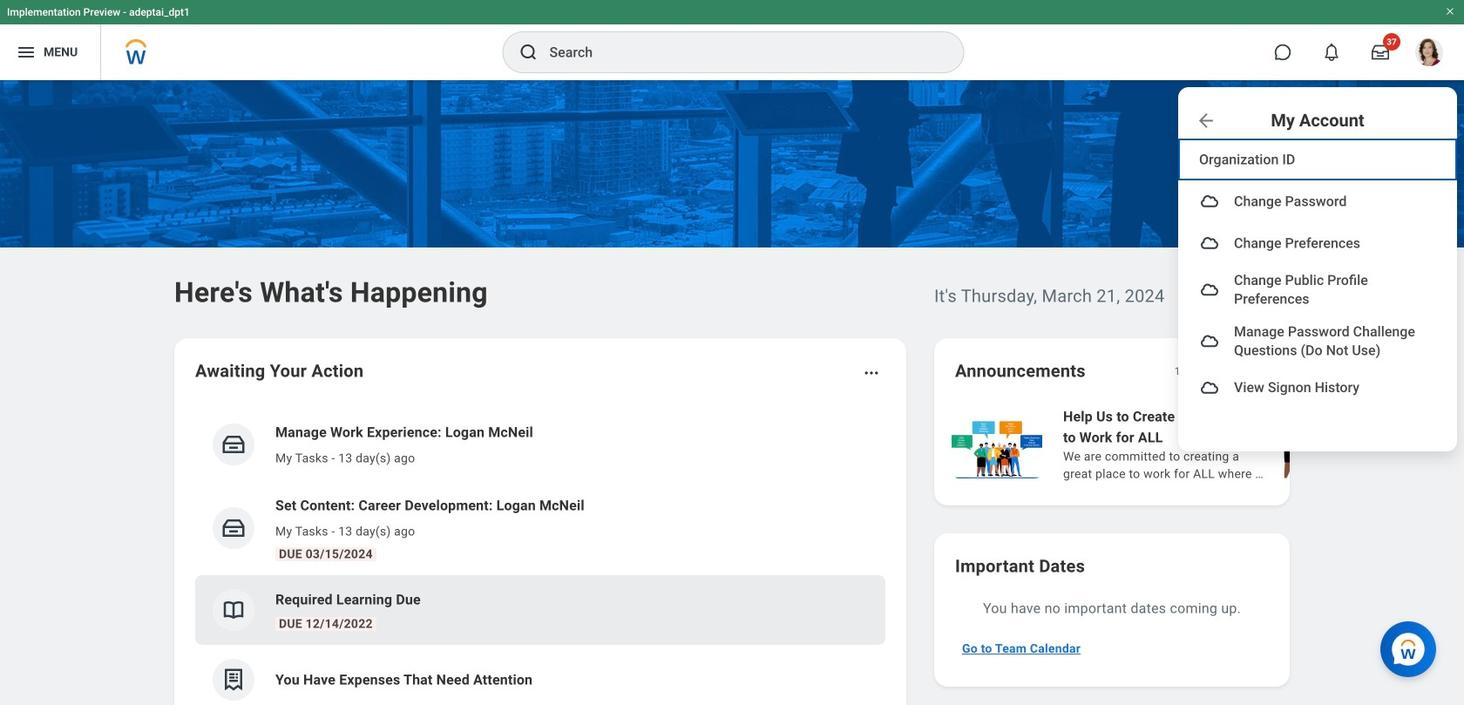 Task type: vqa. For each thing, say whether or not it's contained in the screenshot.
the bottom Introduction To Gdpr & Data Privacy
no



Task type: describe. For each thing, give the bounding box(es) containing it.
back image
[[1196, 110, 1217, 131]]

logan mcneil image
[[1416, 38, 1443, 66]]

0 horizontal spatial list
[[195, 408, 886, 705]]

book open image
[[221, 597, 247, 623]]

2 inbox image from the top
[[221, 515, 247, 541]]

chevron left small image
[[1215, 363, 1233, 380]]

justify image
[[16, 42, 37, 63]]

4 menu item from the top
[[1178, 315, 1457, 367]]

avatar image for 2nd menu item from the bottom
[[1199, 331, 1220, 352]]

1 horizontal spatial list
[[948, 404, 1464, 485]]

Search Workday  search field
[[550, 33, 928, 71]]

search image
[[518, 42, 539, 63]]

avatar image for first menu item
[[1199, 191, 1220, 212]]



Task type: locate. For each thing, give the bounding box(es) containing it.
chevron right small image
[[1246, 363, 1264, 380]]

list
[[948, 404, 1464, 485], [195, 408, 886, 705]]

1 vertical spatial inbox image
[[221, 515, 247, 541]]

2 avatar image from the top
[[1199, 233, 1220, 254]]

0 vertical spatial inbox image
[[221, 431, 247, 458]]

menu item
[[1178, 180, 1457, 222], [1178, 222, 1457, 264], [1178, 264, 1457, 315], [1178, 315, 1457, 367], [1178, 367, 1457, 409]]

5 menu item from the top
[[1178, 367, 1457, 409]]

1 inbox image from the top
[[221, 431, 247, 458]]

1 avatar image from the top
[[1199, 191, 1220, 212]]

banner
[[0, 0, 1464, 452]]

status
[[1175, 364, 1203, 378]]

2 menu item from the top
[[1178, 222, 1457, 264]]

avatar image
[[1199, 191, 1220, 212], [1199, 233, 1220, 254], [1199, 279, 1220, 300], [1199, 331, 1220, 352], [1199, 377, 1220, 398]]

avatar image for fourth menu item from the bottom of the page
[[1199, 233, 1220, 254]]

list item
[[195, 575, 886, 645]]

menu
[[1178, 133, 1457, 414]]

notifications large image
[[1323, 44, 1341, 61]]

inbox large image
[[1372, 44, 1389, 61]]

avatar image for third menu item from the top of the page
[[1199, 279, 1220, 300]]

avatar image for first menu item from the bottom of the page
[[1199, 377, 1220, 398]]

1 menu item from the top
[[1178, 180, 1457, 222]]

main content
[[0, 80, 1464, 705]]

close environment banner image
[[1445, 6, 1456, 17]]

dashboard expenses image
[[221, 667, 247, 693]]

3 avatar image from the top
[[1199, 279, 1220, 300]]

4 avatar image from the top
[[1199, 331, 1220, 352]]

3 menu item from the top
[[1178, 264, 1457, 315]]

inbox image
[[221, 431, 247, 458], [221, 515, 247, 541]]

5 avatar image from the top
[[1199, 377, 1220, 398]]



